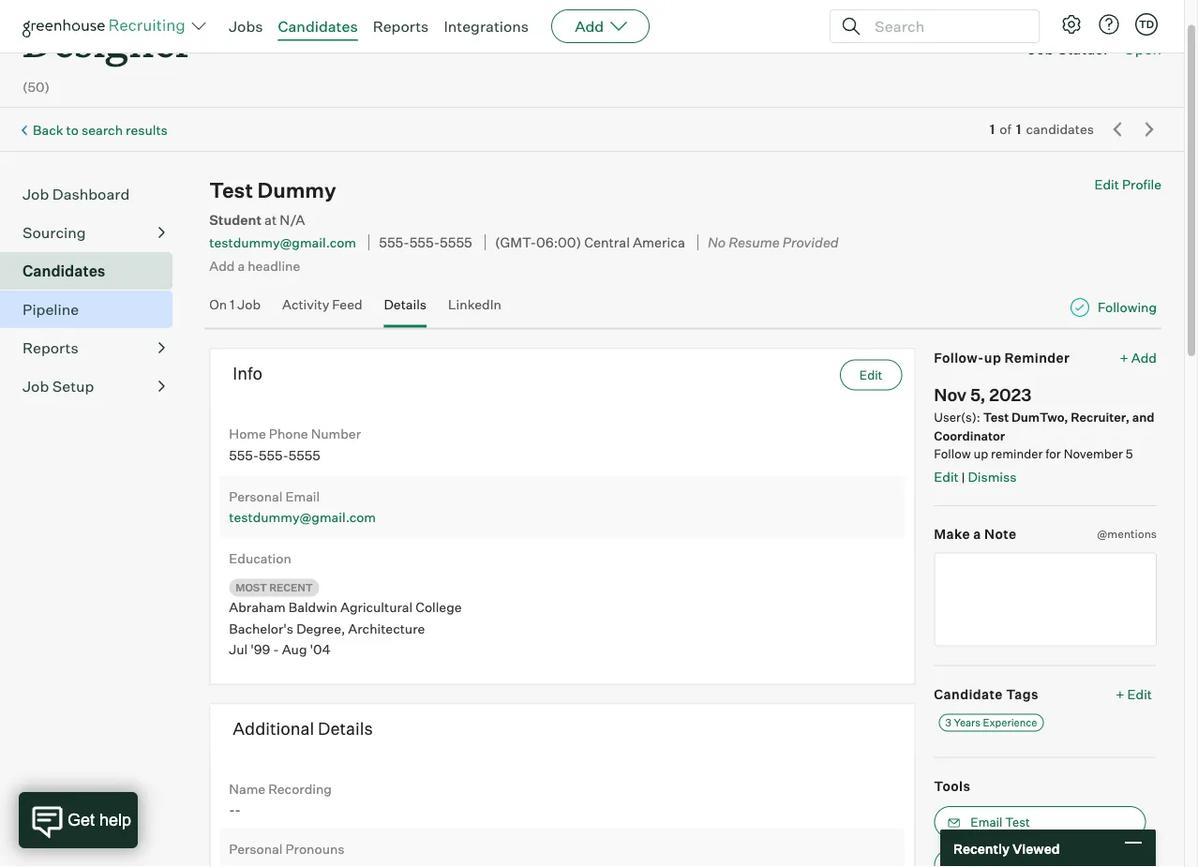 Task type: vqa. For each thing, say whether or not it's contained in the screenshot.
"&"
no



Task type: describe. For each thing, give the bounding box(es) containing it.
headline
[[248, 258, 300, 274]]

sourcing
[[23, 224, 86, 243]]

on 1 job link
[[209, 297, 261, 325]]

+ edit
[[1116, 686, 1152, 703]]

follow
[[934, 447, 971, 462]]

0 horizontal spatial candidates
[[23, 262, 105, 281]]

recording
[[268, 781, 332, 798]]

linkedin link
[[448, 297, 502, 325]]

email test
[[971, 815, 1030, 830]]

recent
[[269, 582, 313, 594]]

test dummy student at n/a
[[209, 178, 336, 228]]

aug
[[282, 642, 307, 658]]

candidate tags
[[934, 686, 1039, 703]]

of
[[1000, 122, 1011, 138]]

candidates
[[1026, 122, 1094, 138]]

pronouns
[[285, 841, 345, 857]]

0 vertical spatial testdummy@gmail.com link
[[209, 235, 356, 251]]

(gmt-
[[495, 234, 536, 251]]

job for job setup
[[23, 378, 49, 396]]

3 years experience link
[[939, 715, 1044, 732]]

user(s):
[[934, 410, 983, 425]]

0 horizontal spatial details
[[318, 719, 373, 740]]

pipeline link
[[23, 299, 165, 321]]

back to search results link
[[33, 122, 168, 139]]

following link
[[1098, 299, 1157, 317]]

pipeline
[[23, 301, 79, 319]]

1 horizontal spatial 1
[[990, 122, 995, 138]]

edit profile
[[1095, 177, 1162, 193]]

0 vertical spatial candidates
[[278, 17, 358, 36]]

experience
[[983, 717, 1037, 730]]

search
[[82, 122, 123, 139]]

personal email testdummy@gmail.com
[[229, 488, 376, 526]]

n/a
[[280, 212, 305, 228]]

job for job status:
[[1028, 39, 1054, 58]]

5,
[[970, 385, 986, 406]]

up for follow-
[[984, 350, 1002, 366]]

0 vertical spatial testdummy@gmail.com
[[209, 235, 356, 251]]

5
[[1126, 447, 1133, 462]]

following
[[1098, 300, 1157, 316]]

add for add
[[575, 17, 604, 36]]

a for add
[[238, 258, 245, 274]]

test inside button
[[1005, 815, 1030, 830]]

linkedin
[[448, 297, 502, 313]]

dumtwo,
[[1012, 410, 1068, 425]]

+ for + add
[[1120, 350, 1129, 366]]

tools
[[934, 778, 971, 795]]

job for job dashboard
[[23, 185, 49, 204]]

for
[[1046, 447, 1061, 462]]

greenhouse recruiting image
[[23, 15, 191, 38]]

feed
[[332, 297, 362, 313]]

td button
[[1132, 9, 1162, 39]]

add a headline
[[209, 258, 300, 274]]

(gmt-06:00) central america
[[495, 234, 685, 251]]

edit profile link
[[1095, 177, 1162, 193]]

at
[[264, 212, 277, 228]]

a for make
[[973, 527, 981, 543]]

years
[[954, 717, 981, 730]]

activity feed link
[[282, 297, 362, 325]]

resume
[[729, 234, 780, 251]]

agricultural
[[340, 600, 413, 616]]

5555 inside the home phone number 555-555-5555
[[289, 448, 320, 464]]

name recording --
[[229, 781, 332, 818]]

note
[[985, 527, 1017, 543]]

america
[[633, 234, 685, 251]]

follow-up reminder
[[934, 350, 1070, 366]]

0 horizontal spatial reports
[[23, 339, 79, 358]]

viewed
[[1013, 840, 1060, 857]]

nov
[[934, 385, 967, 406]]

dismiss
[[968, 469, 1017, 486]]

jobs
[[229, 17, 263, 36]]

recently
[[954, 840, 1010, 857]]

email test button
[[934, 807, 1146, 839]]

+ add link
[[1120, 349, 1157, 367]]

add button
[[551, 9, 650, 43]]

profile
[[1122, 177, 1162, 193]]

abraham
[[229, 600, 286, 616]]

0 vertical spatial candidates link
[[278, 17, 358, 36]]

most recent abraham baldwin agricultural college bachelor's degree , architecture jul '99 - aug '04
[[229, 582, 462, 658]]

0 vertical spatial 5555
[[440, 234, 472, 251]]

coordinator
[[934, 429, 1005, 444]]

home phone number 555-555-5555
[[229, 426, 361, 464]]

dismiss link
[[968, 469, 1017, 486]]

setup
[[52, 378, 94, 396]]

architecture
[[348, 621, 425, 637]]

integrations
[[444, 17, 529, 36]]

on
[[209, 297, 227, 313]]

+ for + edit
[[1116, 686, 1125, 703]]

edit inside follow up reminder for november 5 edit | dismiss
[[934, 469, 959, 486]]

|
[[962, 470, 965, 485]]



Task type: locate. For each thing, give the bounding box(es) containing it.
1 horizontal spatial candidates
[[278, 17, 358, 36]]

personal for personal pronouns
[[229, 841, 283, 857]]

- inside most recent abraham baldwin agricultural college bachelor's degree , architecture jul '99 - aug '04
[[273, 642, 279, 658]]

dashboard
[[52, 185, 130, 204]]

1 horizontal spatial add
[[575, 17, 604, 36]]

email down the home phone number 555-555-5555 in the left of the page
[[285, 488, 320, 505]]

email inside button
[[971, 815, 1003, 830]]

reminder
[[991, 447, 1043, 462]]

1 horizontal spatial a
[[973, 527, 981, 543]]

3
[[945, 717, 952, 730]]

up for follow
[[974, 447, 988, 462]]

details right the feed
[[384, 297, 427, 313]]

reports down pipeline
[[23, 339, 79, 358]]

back
[[33, 122, 63, 139]]

5555 left (gmt-
[[440, 234, 472, 251]]

activity feed
[[282, 297, 362, 313]]

personal inside "personal email testdummy@gmail.com"
[[229, 488, 283, 505]]

job left setup
[[23, 378, 49, 396]]

info
[[233, 363, 263, 385]]

test for dumtwo,
[[983, 410, 1009, 425]]

personal down name recording --
[[229, 841, 283, 857]]

designer link
[[23, 0, 193, 73]]

5555
[[440, 234, 472, 251], [289, 448, 320, 464]]

2 horizontal spatial add
[[1132, 350, 1157, 366]]

a left note
[[973, 527, 981, 543]]

add
[[575, 17, 604, 36], [209, 258, 235, 274], [1132, 350, 1157, 366]]

1 horizontal spatial candidates link
[[278, 17, 358, 36]]

follow-
[[934, 350, 984, 366]]

0 vertical spatial email
[[285, 488, 320, 505]]

details link
[[384, 297, 427, 325]]

testdummy@gmail.com
[[209, 235, 356, 251], [229, 510, 376, 526]]

test up recently viewed
[[1005, 815, 1030, 830]]

and
[[1132, 410, 1155, 425]]

edit link
[[840, 360, 902, 391], [934, 469, 959, 486]]

+
[[1120, 350, 1129, 366], [1116, 686, 1125, 703]]

Search text field
[[870, 13, 1022, 40]]

details
[[384, 297, 427, 313], [318, 719, 373, 740]]

1 vertical spatial 5555
[[289, 448, 320, 464]]

0 horizontal spatial edit link
[[840, 360, 902, 391]]

0 vertical spatial test
[[209, 178, 253, 204]]

nov 5, 2023
[[934, 385, 1032, 406]]

555-
[[379, 234, 409, 251], [409, 234, 440, 251], [229, 448, 259, 464], [259, 448, 289, 464]]

0 vertical spatial a
[[238, 258, 245, 274]]

job
[[1028, 39, 1054, 58], [23, 185, 49, 204], [238, 297, 261, 313], [23, 378, 49, 396]]

student
[[209, 212, 262, 228]]

most
[[236, 582, 267, 594]]

2 horizontal spatial 1
[[1016, 122, 1022, 138]]

(50)
[[23, 79, 50, 96]]

1 left of
[[990, 122, 995, 138]]

555-555-5555
[[379, 234, 472, 251]]

testdummy@gmail.com up "education"
[[229, 510, 376, 526]]

dummy
[[257, 178, 336, 204]]

1 vertical spatial up
[[974, 447, 988, 462]]

job setup
[[23, 378, 94, 396]]

test dumtwo, recruiter, and coordinator
[[934, 410, 1155, 444]]

add inside popup button
[[575, 17, 604, 36]]

1 vertical spatial candidates link
[[23, 260, 165, 283]]

name
[[229, 781, 265, 798]]

testdummy@gmail.com up headline at the top of page
[[209, 235, 356, 251]]

home
[[229, 426, 266, 443]]

1 vertical spatial reports link
[[23, 337, 165, 360]]

+ edit link
[[1111, 682, 1157, 708]]

1 vertical spatial email
[[971, 815, 1003, 830]]

0 horizontal spatial 5555
[[289, 448, 320, 464]]

email up recently
[[971, 815, 1003, 830]]

recently viewed
[[954, 840, 1060, 857]]

0 vertical spatial +
[[1120, 350, 1129, 366]]

06:00)
[[536, 234, 581, 251]]

1 horizontal spatial details
[[384, 297, 427, 313]]

2 vertical spatial test
[[1005, 815, 1030, 830]]

make
[[934, 527, 970, 543]]

recruiter,
[[1071, 410, 1130, 425]]

0 vertical spatial personal
[[229, 488, 283, 505]]

add for add a headline
[[209, 258, 235, 274]]

job dashboard link
[[23, 183, 165, 206]]

job status:
[[1028, 39, 1108, 58]]

0 vertical spatial edit link
[[840, 360, 902, 391]]

baldwin
[[289, 600, 337, 616]]

personal for personal email testdummy@gmail.com
[[229, 488, 283, 505]]

2 personal from the top
[[229, 841, 283, 857]]

5555 down phone
[[289, 448, 320, 464]]

2023
[[989, 385, 1032, 406]]

testdummy@gmail.com link
[[209, 235, 356, 251], [229, 510, 376, 526]]

test for dummy
[[209, 178, 253, 204]]

td
[[1139, 18, 1154, 30]]

@mentions link
[[1097, 526, 1157, 544]]

sourcing link
[[23, 222, 165, 244]]

candidates right jobs link
[[278, 17, 358, 36]]

job right on
[[238, 297, 261, 313]]

1 right of
[[1016, 122, 1022, 138]]

back to search results
[[33, 122, 168, 139]]

test down nov 5, 2023
[[983, 410, 1009, 425]]

1 vertical spatial reports
[[23, 339, 79, 358]]

edit link left |
[[934, 469, 959, 486]]

up inside follow up reminder for november 5 edit | dismiss
[[974, 447, 988, 462]]

on 1 job
[[209, 297, 261, 313]]

activity
[[282, 297, 329, 313]]

test up "student"
[[209, 178, 253, 204]]

0 horizontal spatial reports link
[[23, 337, 165, 360]]

degree
[[296, 621, 341, 637]]

open
[[1124, 39, 1162, 58]]

test inside test dumtwo, recruiter, and coordinator
[[983, 410, 1009, 425]]

1 personal from the top
[[229, 488, 283, 505]]

testdummy@gmail.com link up headline at the top of page
[[209, 235, 356, 251]]

jul
[[229, 642, 248, 658]]

1 horizontal spatial edit link
[[934, 469, 959, 486]]

0 vertical spatial up
[[984, 350, 1002, 366]]

job up sourcing
[[23, 185, 49, 204]]

status:
[[1058, 39, 1108, 58]]

bachelor's
[[229, 621, 294, 637]]

,
[[341, 621, 345, 637]]

0 horizontal spatial email
[[285, 488, 320, 505]]

0 vertical spatial details
[[384, 297, 427, 313]]

1 vertical spatial add
[[209, 258, 235, 274]]

edit link left nov
[[840, 360, 902, 391]]

up down the coordinator
[[974, 447, 988, 462]]

1 horizontal spatial reports
[[373, 17, 429, 36]]

1 vertical spatial personal
[[229, 841, 283, 857]]

1 vertical spatial testdummy@gmail.com
[[229, 510, 376, 526]]

1 vertical spatial details
[[318, 719, 373, 740]]

test inside test dummy student at n/a
[[209, 178, 253, 204]]

job left status:
[[1028, 39, 1054, 58]]

1 vertical spatial a
[[973, 527, 981, 543]]

additional
[[233, 719, 314, 740]]

1 vertical spatial candidates
[[23, 262, 105, 281]]

1 vertical spatial edit link
[[934, 469, 959, 486]]

jobs link
[[229, 17, 263, 36]]

0 vertical spatial add
[[575, 17, 604, 36]]

test
[[209, 178, 253, 204], [983, 410, 1009, 425], [1005, 815, 1030, 830]]

1 horizontal spatial 5555
[[440, 234, 472, 251]]

1
[[990, 122, 995, 138], [1016, 122, 1022, 138], [230, 297, 235, 313]]

email inside "personal email testdummy@gmail.com"
[[285, 488, 320, 505]]

a left headline at the top of page
[[238, 258, 245, 274]]

job setup link
[[23, 376, 165, 398]]

make a note
[[934, 527, 1017, 543]]

0 vertical spatial reports
[[373, 17, 429, 36]]

candidates
[[278, 17, 358, 36], [23, 262, 105, 281]]

education
[[229, 550, 291, 567]]

results
[[126, 122, 168, 139]]

reports link left integrations
[[373, 17, 429, 36]]

candidates link right jobs link
[[278, 17, 358, 36]]

None text field
[[934, 553, 1157, 647]]

'99
[[251, 642, 270, 658]]

testdummy@gmail.com link up "education"
[[229, 510, 376, 526]]

1 horizontal spatial reports link
[[373, 17, 429, 36]]

integrations link
[[444, 17, 529, 36]]

reports link down pipeline "link"
[[23, 337, 165, 360]]

1 horizontal spatial email
[[971, 815, 1003, 830]]

configure image
[[1060, 13, 1083, 36]]

0 horizontal spatial a
[[238, 258, 245, 274]]

1 vertical spatial +
[[1116, 686, 1125, 703]]

0 vertical spatial reports link
[[373, 17, 429, 36]]

tags
[[1006, 686, 1039, 703]]

reports left integrations
[[373, 17, 429, 36]]

+ add
[[1120, 350, 1157, 366]]

reports link
[[373, 17, 429, 36], [23, 337, 165, 360]]

college
[[416, 600, 462, 616]]

edit
[[1095, 177, 1119, 193], [860, 368, 883, 383], [934, 469, 959, 486], [1128, 686, 1152, 703]]

personal up "education"
[[229, 488, 283, 505]]

number
[[311, 426, 361, 443]]

0 horizontal spatial candidates link
[[23, 260, 165, 283]]

up up nov 5, 2023
[[984, 350, 1002, 366]]

candidates down sourcing
[[23, 262, 105, 281]]

2 vertical spatial add
[[1132, 350, 1157, 366]]

candidates link down sourcing link
[[23, 260, 165, 283]]

1 vertical spatial test
[[983, 410, 1009, 425]]

central
[[584, 234, 630, 251]]

1 vertical spatial testdummy@gmail.com link
[[229, 510, 376, 526]]

0 horizontal spatial 1
[[230, 297, 235, 313]]

no
[[708, 234, 726, 251]]

1 right on
[[230, 297, 235, 313]]

details right additional
[[318, 719, 373, 740]]

job dashboard
[[23, 185, 130, 204]]

0 horizontal spatial add
[[209, 258, 235, 274]]



